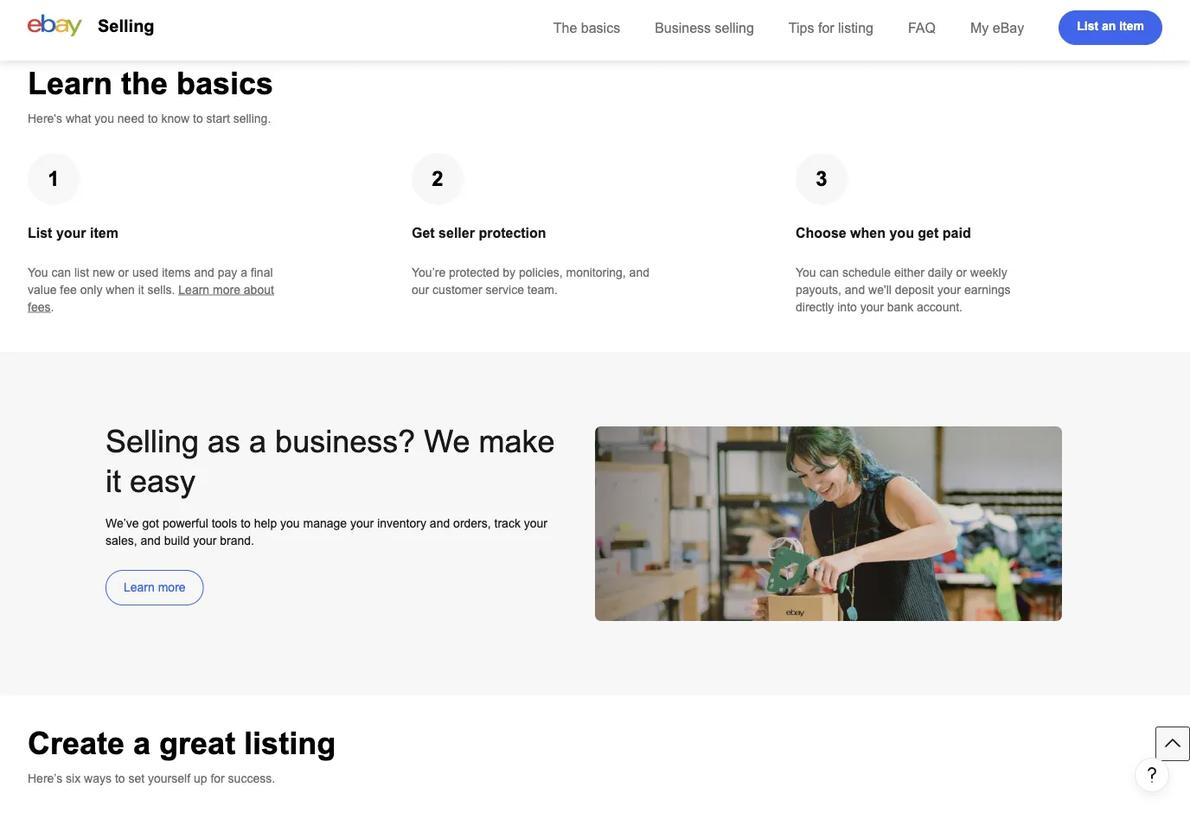 Task type: locate. For each thing, give the bounding box(es) containing it.
learn down 'sales,'
[[124, 581, 155, 594]]

your down daily
[[938, 283, 961, 296]]

it inside 'you can list new or used items and pay a final value fee only when it sells.'
[[138, 283, 144, 296]]

to
[[148, 112, 158, 125], [193, 112, 203, 125], [241, 517, 251, 530], [115, 772, 125, 785]]

learn inside 'learn more about fees'
[[179, 283, 210, 296]]

a
[[241, 266, 247, 279], [249, 424, 267, 459], [133, 726, 151, 761]]

used
[[132, 266, 159, 279]]

learn more about fees link
[[28, 283, 274, 314]]

2 you from the left
[[796, 266, 817, 279]]

and down got
[[141, 534, 161, 547]]

know
[[161, 112, 190, 125]]

team.
[[528, 283, 558, 296]]

learn the basics
[[28, 66, 274, 100]]

1 or from the left
[[118, 266, 129, 279]]

item up "new"
[[90, 225, 118, 241]]

sales,
[[106, 534, 137, 547]]

build
[[164, 534, 190, 547]]

1 horizontal spatial item
[[1120, 19, 1145, 33]]

1 vertical spatial more
[[158, 581, 186, 594]]

service
[[486, 283, 524, 296]]

protected
[[449, 266, 500, 279]]

0 horizontal spatial a
[[133, 726, 151, 761]]

1 horizontal spatial list
[[1077, 19, 1099, 33]]

basics up start
[[177, 66, 274, 100]]

or inside 'you can list new or used items and pay a final value fee only when it sells.'
[[118, 266, 129, 279]]

can up payouts,
[[820, 266, 839, 279]]

3
[[816, 167, 828, 190]]

can for 1
[[51, 266, 71, 279]]

item for list your item
[[90, 225, 118, 241]]

get
[[412, 225, 435, 241]]

up
[[194, 772, 207, 785]]

for right the up
[[211, 772, 225, 785]]

2 can from the left
[[820, 266, 839, 279]]

can inside you can schedule either daily or weekly payouts, and we'll deposit your earnings directly into your bank account.
[[820, 266, 839, 279]]

you up value
[[28, 266, 48, 279]]

0 horizontal spatial when
[[106, 283, 135, 296]]

1 vertical spatial listing
[[244, 726, 336, 761]]

the basics
[[554, 20, 621, 35]]

you for get
[[890, 225, 915, 241]]

listing up success.
[[244, 726, 336, 761]]

can
[[51, 266, 71, 279], [820, 266, 839, 279]]

1 horizontal spatial learn
[[124, 581, 155, 594]]

list for list an item
[[1077, 19, 1099, 33]]

1 horizontal spatial basics
[[581, 20, 621, 35]]

0 vertical spatial a
[[241, 266, 247, 279]]

you right what
[[95, 112, 114, 125]]

a right "as"
[[249, 424, 267, 459]]

1 horizontal spatial when
[[851, 225, 886, 241]]

can inside 'you can list new or used items and pay a final value fee only when it sells.'
[[51, 266, 71, 279]]

and
[[194, 266, 214, 279], [630, 266, 650, 279], [845, 283, 865, 296], [430, 517, 450, 530], [141, 534, 161, 547]]

to right need
[[148, 112, 158, 125]]

selling
[[98, 16, 155, 35], [106, 424, 199, 459]]

protection
[[479, 225, 547, 241]]

2
[[432, 167, 444, 190]]

0 vertical spatial basics
[[581, 20, 621, 35]]

selling up "easy"
[[106, 424, 199, 459]]

to left start
[[193, 112, 203, 125]]

2 horizontal spatial you
[[890, 225, 915, 241]]

2 or from the left
[[957, 266, 967, 279]]

you left the 'get'
[[890, 225, 915, 241]]

1 horizontal spatial you
[[796, 266, 817, 279]]

0 horizontal spatial you
[[95, 112, 114, 125]]

you inside you can schedule either daily or weekly payouts, and we'll deposit your earnings directly into your bank account.
[[796, 266, 817, 279]]

we've got powerful tools to help you manage your inventory and orders, track your sales, and build your brand.
[[106, 517, 548, 547]]

selling up the
[[98, 16, 155, 35]]

it up we've
[[106, 464, 121, 498]]

you can list new or used items and pay a final value fee only when it sells.
[[28, 266, 273, 296]]

learn up what
[[28, 66, 113, 100]]

0 vertical spatial it
[[138, 283, 144, 296]]

more
[[213, 283, 240, 296], [158, 581, 186, 594]]

1 vertical spatial basics
[[177, 66, 274, 100]]

0 horizontal spatial learn
[[28, 66, 113, 100]]

1 horizontal spatial a
[[241, 266, 247, 279]]

help, opens dialogs image
[[1144, 766, 1161, 784]]

you for need
[[95, 112, 114, 125]]

get
[[918, 225, 939, 241]]

a inside 'you can list new or used items and pay a final value fee only when it sells.'
[[241, 266, 247, 279]]

when
[[851, 225, 886, 241], [106, 283, 135, 296]]

can up fee
[[51, 266, 71, 279]]

selling inside selling as a business? we make it easy
[[106, 424, 199, 459]]

seller
[[439, 225, 475, 241]]

items
[[162, 266, 191, 279]]

make
[[479, 424, 555, 459]]

0 horizontal spatial item
[[90, 225, 118, 241]]

item inside list an item link
[[1120, 19, 1145, 33]]

0 horizontal spatial list
[[28, 225, 52, 241]]

list left an
[[1077, 19, 1099, 33]]

you
[[28, 266, 48, 279], [796, 266, 817, 279]]

create
[[28, 726, 125, 761]]

0 vertical spatial list
[[1077, 19, 1099, 33]]

1 horizontal spatial more
[[213, 283, 240, 296]]

can for 3
[[820, 266, 839, 279]]

your
[[56, 225, 86, 241], [938, 283, 961, 296], [861, 300, 884, 314], [350, 517, 374, 530], [524, 517, 548, 530], [193, 534, 217, 547]]

got
[[142, 517, 159, 530]]

more down pay
[[213, 283, 240, 296]]

what
[[66, 112, 91, 125]]

0 horizontal spatial you
[[28, 266, 48, 279]]

2 vertical spatial learn
[[124, 581, 155, 594]]

final
[[251, 266, 273, 279]]

learn for learn the basics
[[28, 66, 113, 100]]

business
[[655, 20, 711, 35]]

earnings
[[965, 283, 1011, 296]]

1 vertical spatial when
[[106, 283, 135, 296]]

you
[[95, 112, 114, 125], [890, 225, 915, 241], [280, 517, 300, 530]]

the
[[121, 66, 168, 100]]

weekly
[[971, 266, 1008, 279]]

deposit
[[895, 283, 934, 296]]

to inside 'we've got powerful tools to help you manage your inventory and orders, track your sales, and build your brand.'
[[241, 517, 251, 530]]

1 vertical spatial you
[[890, 225, 915, 241]]

more inside 'learn more about fees'
[[213, 283, 240, 296]]

1 horizontal spatial can
[[820, 266, 839, 279]]

1 horizontal spatial for
[[819, 20, 835, 35]]

six
[[66, 772, 81, 785]]

1 horizontal spatial it
[[138, 283, 144, 296]]

item
[[1120, 19, 1145, 33], [90, 225, 118, 241]]

when up schedule
[[851, 225, 886, 241]]

0 horizontal spatial or
[[118, 266, 129, 279]]

2 vertical spatial a
[[133, 726, 151, 761]]

or right daily
[[957, 266, 967, 279]]

learn down items
[[179, 283, 210, 296]]

faq
[[909, 20, 936, 35]]

0 vertical spatial you
[[95, 112, 114, 125]]

0 vertical spatial listing
[[839, 20, 874, 35]]

only
[[80, 283, 102, 296]]

and left pay
[[194, 266, 214, 279]]

and up the into
[[845, 283, 865, 296]]

1 horizontal spatial you
[[280, 517, 300, 530]]

0 horizontal spatial for
[[211, 772, 225, 785]]

0 vertical spatial selling
[[98, 16, 155, 35]]

more down build
[[158, 581, 186, 594]]

0 horizontal spatial more
[[158, 581, 186, 594]]

1 vertical spatial learn
[[179, 283, 210, 296]]

it down used
[[138, 283, 144, 296]]

daily
[[928, 266, 953, 279]]

list
[[74, 266, 89, 279]]

or right "new"
[[118, 266, 129, 279]]

to up 'brand.' at left
[[241, 517, 251, 530]]

0 horizontal spatial it
[[106, 464, 121, 498]]

0 horizontal spatial can
[[51, 266, 71, 279]]

you right help
[[280, 517, 300, 530]]

2 horizontal spatial learn
[[179, 283, 210, 296]]

1 vertical spatial it
[[106, 464, 121, 498]]

learn more about fees
[[28, 283, 274, 314]]

and right monitoring,
[[630, 266, 650, 279]]

a up the set
[[133, 726, 151, 761]]

here's what you need to know to start selling.
[[28, 112, 271, 125]]

1 can from the left
[[51, 266, 71, 279]]

selling for selling
[[98, 16, 155, 35]]

1 you from the left
[[28, 266, 48, 279]]

2 vertical spatial you
[[280, 517, 300, 530]]

my ebay link
[[971, 20, 1025, 35]]

0 vertical spatial more
[[213, 283, 240, 296]]

here's six ways to set yourself up for success.
[[28, 772, 275, 785]]

for right tips
[[819, 20, 835, 35]]

0 vertical spatial learn
[[28, 66, 113, 100]]

list down 1
[[28, 225, 52, 241]]

here's
[[28, 772, 62, 785]]

great
[[159, 726, 235, 761]]

or inside you can schedule either daily or weekly payouts, and we'll deposit your earnings directly into your bank account.
[[957, 266, 967, 279]]

item for list an item
[[1120, 19, 1145, 33]]

item right an
[[1120, 19, 1145, 33]]

1 vertical spatial list
[[28, 225, 52, 241]]

choose
[[796, 225, 847, 241]]

monitoring,
[[566, 266, 626, 279]]

track
[[495, 517, 521, 530]]

1 vertical spatial item
[[90, 225, 118, 241]]

listing right tips
[[839, 20, 874, 35]]

0 vertical spatial item
[[1120, 19, 1145, 33]]

basics right the
[[581, 20, 621, 35]]

you up payouts,
[[796, 266, 817, 279]]

help
[[254, 517, 277, 530]]

when down "new"
[[106, 283, 135, 296]]

or
[[118, 266, 129, 279], [957, 266, 967, 279]]

and inside 'you can list new or used items and pay a final value fee only when it sells.'
[[194, 266, 214, 279]]

1 vertical spatial a
[[249, 424, 267, 459]]

you inside 'you can list new or used items and pay a final value fee only when it sells.'
[[28, 266, 48, 279]]

1 horizontal spatial or
[[957, 266, 967, 279]]

you inside 'we've got powerful tools to help you manage your inventory and orders, track your sales, and build your brand.'
[[280, 517, 300, 530]]

1 vertical spatial selling
[[106, 424, 199, 459]]

for
[[819, 20, 835, 35], [211, 772, 225, 785]]

a right pay
[[241, 266, 247, 279]]

2 horizontal spatial a
[[249, 424, 267, 459]]

sells.
[[148, 283, 175, 296]]



Task type: describe. For each thing, give the bounding box(es) containing it.
it inside selling as a business? we make it easy
[[106, 464, 121, 498]]

business selling
[[655, 20, 754, 35]]

your right the track
[[524, 517, 548, 530]]

your right manage
[[350, 517, 374, 530]]

new
[[93, 266, 115, 279]]

list an item link
[[1059, 10, 1163, 45]]

tips for listing
[[789, 20, 874, 35]]

as
[[208, 424, 241, 459]]

easy
[[130, 464, 196, 498]]

and inside you can schedule either daily or weekly payouts, and we'll deposit your earnings directly into your bank account.
[[845, 283, 865, 296]]

customer
[[433, 283, 483, 296]]

you can schedule either daily or weekly payouts, and we'll deposit your earnings directly into your bank account.
[[796, 266, 1011, 314]]

learn more link
[[106, 570, 204, 606]]

fee
[[60, 283, 77, 296]]

.
[[51, 300, 54, 314]]

0 vertical spatial when
[[851, 225, 886, 241]]

our
[[412, 283, 429, 296]]

need
[[118, 112, 144, 125]]

tips
[[789, 20, 815, 35]]

list an item
[[1077, 19, 1145, 33]]

the basics link
[[554, 20, 621, 35]]

you're protected by policies, monitoring, and our customer service team.
[[412, 266, 650, 296]]

yourself
[[148, 772, 190, 785]]

more for learn more about fees
[[213, 283, 240, 296]]

brand.
[[220, 534, 254, 547]]

we've
[[106, 517, 139, 530]]

inventory
[[377, 517, 427, 530]]

a inside selling as a business? we make it easy
[[249, 424, 267, 459]]

paid
[[943, 225, 971, 241]]

about
[[244, 283, 274, 296]]

when inside 'you can list new or used items and pay a final value fee only when it sells.'
[[106, 283, 135, 296]]

set
[[128, 772, 145, 785]]

by
[[503, 266, 516, 279]]

my
[[971, 20, 989, 35]]

the
[[554, 20, 577, 35]]

and left the "orders," on the bottom of page
[[430, 517, 450, 530]]

you for 3
[[796, 266, 817, 279]]

you for 1
[[28, 266, 48, 279]]

start
[[206, 112, 230, 125]]

selling for selling as a business? we make it easy
[[106, 424, 199, 459]]

your down "powerful"
[[193, 534, 217, 547]]

success.
[[228, 772, 275, 785]]

0 vertical spatial for
[[819, 20, 835, 35]]

an
[[1102, 19, 1117, 33]]

my ebay
[[971, 20, 1025, 35]]

bank
[[888, 300, 914, 314]]

more for learn more
[[158, 581, 186, 594]]

pay
[[218, 266, 237, 279]]

create a great listing
[[28, 726, 336, 761]]

fees
[[28, 300, 51, 314]]

faq link
[[909, 20, 936, 35]]

business selling link
[[655, 20, 754, 35]]

learn more
[[124, 581, 186, 594]]

business?
[[275, 424, 416, 459]]

learn for learn more about fees
[[179, 283, 210, 296]]

here's
[[28, 112, 62, 125]]

you're
[[412, 266, 446, 279]]

into
[[838, 300, 857, 314]]

your down we'll on the right
[[861, 300, 884, 314]]

we
[[424, 424, 470, 459]]

choose when you get paid
[[796, 225, 971, 241]]

1 vertical spatial for
[[211, 772, 225, 785]]

tools
[[212, 517, 237, 530]]

payouts,
[[796, 283, 842, 296]]

we'll
[[869, 283, 892, 296]]

value
[[28, 283, 57, 296]]

ways
[[84, 772, 112, 785]]

policies,
[[519, 266, 563, 279]]

schedule
[[843, 266, 891, 279]]

and inside you're protected by policies, monitoring, and our customer service team.
[[630, 266, 650, 279]]

powerful
[[163, 517, 208, 530]]

either
[[895, 266, 925, 279]]

your up list
[[56, 225, 86, 241]]

selling
[[715, 20, 754, 35]]

manage
[[303, 517, 347, 530]]

ebay
[[993, 20, 1025, 35]]

tips for listing link
[[789, 20, 874, 35]]

0 horizontal spatial listing
[[244, 726, 336, 761]]

list for list your item
[[28, 225, 52, 241]]

learn for learn more
[[124, 581, 155, 594]]

to left the set
[[115, 772, 125, 785]]

0 horizontal spatial basics
[[177, 66, 274, 100]]

1
[[48, 167, 59, 190]]

1 horizontal spatial listing
[[839, 20, 874, 35]]

get seller protection
[[412, 225, 547, 241]]



Task type: vqa. For each thing, say whether or not it's contained in the screenshot.
"5"
no



